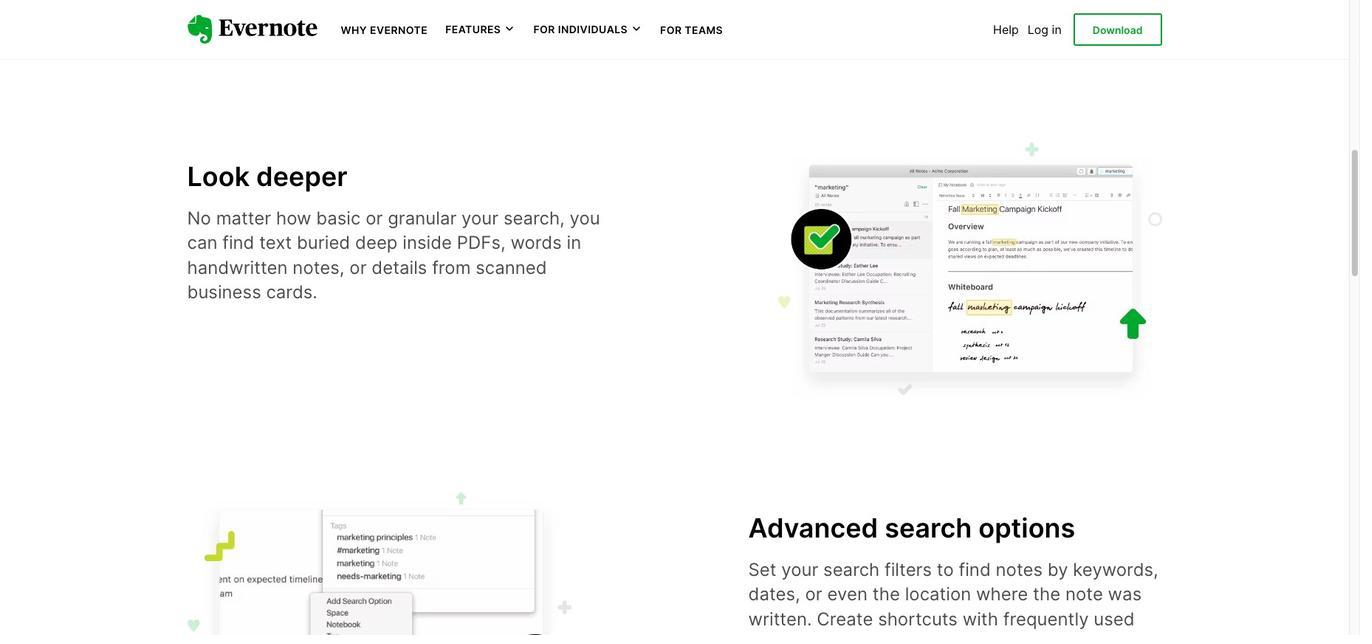 Task type: vqa. For each thing, say whether or not it's contained in the screenshot.
the play video IMAGE
no



Task type: locate. For each thing, give the bounding box(es) containing it.
find up where
[[959, 559, 991, 580]]

log
[[1028, 22, 1049, 37]]

you inside the no matter how basic or granular your search, you can find text buried deep inside pdfs, words in handwritten notes, or details from scanned business cards.
[[570, 207, 600, 229]]

the
[[873, 584, 900, 605], [1033, 584, 1061, 605]]

0 vertical spatial in
[[1052, 22, 1062, 37]]

to up 'location'
[[937, 559, 954, 580]]

handwritten
[[187, 257, 288, 278]]

1 vertical spatial in
[[567, 232, 581, 253]]

why evernote link
[[341, 22, 428, 37]]

1 vertical spatial to
[[863, 633, 880, 635]]

your up pdfs,
[[462, 207, 499, 229]]

the up the frequently
[[1033, 584, 1061, 605]]

your inside the no matter how basic or granular your search, you can find text buried deep inside pdfs, words in handwritten notes, or details from scanned business cards.
[[462, 207, 499, 229]]

for left individuals
[[534, 23, 555, 36]]

0 vertical spatial you
[[570, 207, 600, 229]]

or up deep
[[366, 207, 383, 229]]

1 vertical spatial your
[[782, 559, 819, 580]]

in right log
[[1052, 22, 1062, 37]]

faster.
[[1050, 633, 1103, 635]]

scanned
[[476, 257, 547, 278]]

0 horizontal spatial you
[[570, 207, 600, 229]]

2 horizontal spatial search
[[885, 512, 972, 544]]

you inside 'set your search filters to find notes by keywords, dates, or even the location where the note was written. create shortcuts with frequently used search terms to find what you need faster.'
[[968, 633, 998, 635]]

1 vertical spatial or
[[350, 257, 367, 278]]

to down create
[[863, 633, 880, 635]]

features button
[[446, 22, 516, 37]]

or left even
[[805, 584, 823, 605]]

frequently
[[1004, 609, 1089, 630]]

0 vertical spatial your
[[462, 207, 499, 229]]

in right words
[[567, 232, 581, 253]]

0 horizontal spatial find
[[222, 232, 254, 253]]

where
[[977, 584, 1028, 605]]

1 horizontal spatial to
[[937, 559, 954, 580]]

for for for teams
[[660, 24, 682, 36]]

evernote  pdf search image
[[778, 143, 1162, 398]]

or down deep
[[350, 257, 367, 278]]

or
[[366, 207, 383, 229], [350, 257, 367, 278], [805, 584, 823, 605]]

can
[[187, 232, 218, 253]]

for inside button
[[534, 23, 555, 36]]

for left teams
[[660, 24, 682, 36]]

filters
[[885, 559, 932, 580]]

0 horizontal spatial for
[[534, 23, 555, 36]]

1 the from the left
[[873, 584, 900, 605]]

set your search filters to find notes by keywords, dates, or even the location where the note was written. create shortcuts with frequently used search terms to find what you need faster.
[[749, 559, 1159, 635]]

to
[[937, 559, 954, 580], [863, 633, 880, 635]]

search up even
[[824, 559, 880, 580]]

search up filters
[[885, 512, 972, 544]]

terms
[[810, 633, 858, 635]]

download link
[[1074, 13, 1162, 46]]

note
[[1066, 584, 1103, 605]]

for teams
[[660, 24, 723, 36]]

your up dates,
[[782, 559, 819, 580]]

0 vertical spatial find
[[222, 232, 254, 253]]

2 vertical spatial or
[[805, 584, 823, 605]]

1 horizontal spatial find
[[885, 633, 917, 635]]

in
[[1052, 22, 1062, 37], [567, 232, 581, 253]]

you right search,
[[570, 207, 600, 229]]

business
[[187, 282, 261, 303]]

find up 'handwritten'
[[222, 232, 254, 253]]

location
[[905, 584, 972, 605]]

words
[[511, 232, 562, 253]]

0 horizontal spatial search
[[749, 633, 805, 635]]

find down shortcuts
[[885, 633, 917, 635]]

search
[[885, 512, 972, 544], [824, 559, 880, 580], [749, 633, 805, 635]]

matter
[[216, 207, 271, 229]]

1 vertical spatial search
[[824, 559, 880, 580]]

1 horizontal spatial in
[[1052, 22, 1062, 37]]

or inside 'set your search filters to find notes by keywords, dates, or even the location where the note was written. create shortcuts with frequently used search terms to find what you need faster.'
[[805, 584, 823, 605]]

even
[[828, 584, 868, 605]]

for
[[534, 23, 555, 36], [660, 24, 682, 36]]

in inside the no matter how basic or granular your search, you can find text buried deep inside pdfs, words in handwritten notes, or details from scanned business cards.
[[567, 232, 581, 253]]

0 vertical spatial to
[[937, 559, 954, 580]]

search down written.
[[749, 633, 805, 635]]

no matter how basic or granular your search, you can find text buried deep inside pdfs, words in handwritten notes, or details from scanned business cards.
[[187, 207, 600, 303]]

details
[[372, 257, 427, 278]]

2 horizontal spatial find
[[959, 559, 991, 580]]

0 horizontal spatial in
[[567, 232, 581, 253]]

1 horizontal spatial your
[[782, 559, 819, 580]]

granular
[[388, 207, 457, 229]]

you
[[570, 207, 600, 229], [968, 633, 998, 635]]

2 vertical spatial search
[[749, 633, 805, 635]]

0 horizontal spatial the
[[873, 584, 900, 605]]

create
[[817, 609, 873, 630]]

used
[[1094, 609, 1135, 630]]

the down filters
[[873, 584, 900, 605]]

set
[[749, 559, 777, 580]]

your
[[462, 207, 499, 229], [782, 559, 819, 580]]

for individuals button
[[534, 22, 643, 37]]

1 horizontal spatial for
[[660, 24, 682, 36]]

why
[[341, 24, 367, 36]]

0 horizontal spatial your
[[462, 207, 499, 229]]

you down with
[[968, 633, 998, 635]]

1 horizontal spatial you
[[968, 633, 998, 635]]

1 horizontal spatial the
[[1033, 584, 1061, 605]]

with
[[963, 609, 999, 630]]

for individuals
[[534, 23, 628, 36]]

was
[[1108, 584, 1142, 605]]

1 vertical spatial find
[[959, 559, 991, 580]]

search,
[[504, 207, 565, 229]]

notes
[[996, 559, 1043, 580]]

help
[[993, 22, 1019, 37]]

0 horizontal spatial to
[[863, 633, 880, 635]]

how
[[276, 207, 311, 229]]

1 vertical spatial you
[[968, 633, 998, 635]]

for teams link
[[660, 22, 723, 37]]

find
[[222, 232, 254, 253], [959, 559, 991, 580], [885, 633, 917, 635]]

look deeper
[[187, 160, 348, 193]]

deeper
[[256, 160, 348, 193]]



Task type: describe. For each thing, give the bounding box(es) containing it.
notes,
[[293, 257, 345, 278]]

inside
[[403, 232, 452, 253]]

advanced
[[749, 512, 878, 544]]

find inside the no matter how basic or granular your search, you can find text buried deep inside pdfs, words in handwritten notes, or details from scanned business cards.
[[222, 232, 254, 253]]

from
[[432, 257, 471, 278]]

evernote
[[370, 24, 428, 36]]

what
[[922, 633, 963, 635]]

deep
[[355, 232, 398, 253]]

pdf search evernote ui image
[[187, 0, 571, 48]]

evernote logo image
[[187, 15, 317, 44]]

no
[[187, 207, 211, 229]]

pdfs,
[[457, 232, 506, 253]]

for for for individuals
[[534, 23, 555, 36]]

why evernote
[[341, 24, 428, 36]]

keywords,
[[1073, 559, 1159, 580]]

1 horizontal spatial search
[[824, 559, 880, 580]]

2 vertical spatial find
[[885, 633, 917, 635]]

shortcuts
[[878, 609, 958, 630]]

log in link
[[1028, 22, 1062, 37]]

0 vertical spatial or
[[366, 207, 383, 229]]

2 the from the left
[[1033, 584, 1061, 605]]

log in
[[1028, 22, 1062, 37]]

help link
[[993, 22, 1019, 37]]

0 vertical spatial search
[[885, 512, 972, 544]]

written.
[[749, 609, 812, 630]]

need
[[1003, 633, 1045, 635]]

evernote pdf search on desktop image
[[187, 493, 571, 635]]

look
[[187, 160, 250, 193]]

cards.
[[266, 282, 318, 303]]

teams
[[685, 24, 723, 36]]

options
[[979, 512, 1076, 544]]

download
[[1093, 23, 1143, 36]]

buried
[[297, 232, 350, 253]]

dates,
[[749, 584, 800, 605]]

your inside 'set your search filters to find notes by keywords, dates, or even the location where the note was written. create shortcuts with frequently used search terms to find what you need faster.'
[[782, 559, 819, 580]]

basic
[[316, 207, 361, 229]]

individuals
[[558, 23, 628, 36]]

text
[[259, 232, 292, 253]]

by
[[1048, 559, 1068, 580]]

features
[[446, 23, 501, 36]]

advanced search options
[[749, 512, 1076, 544]]



